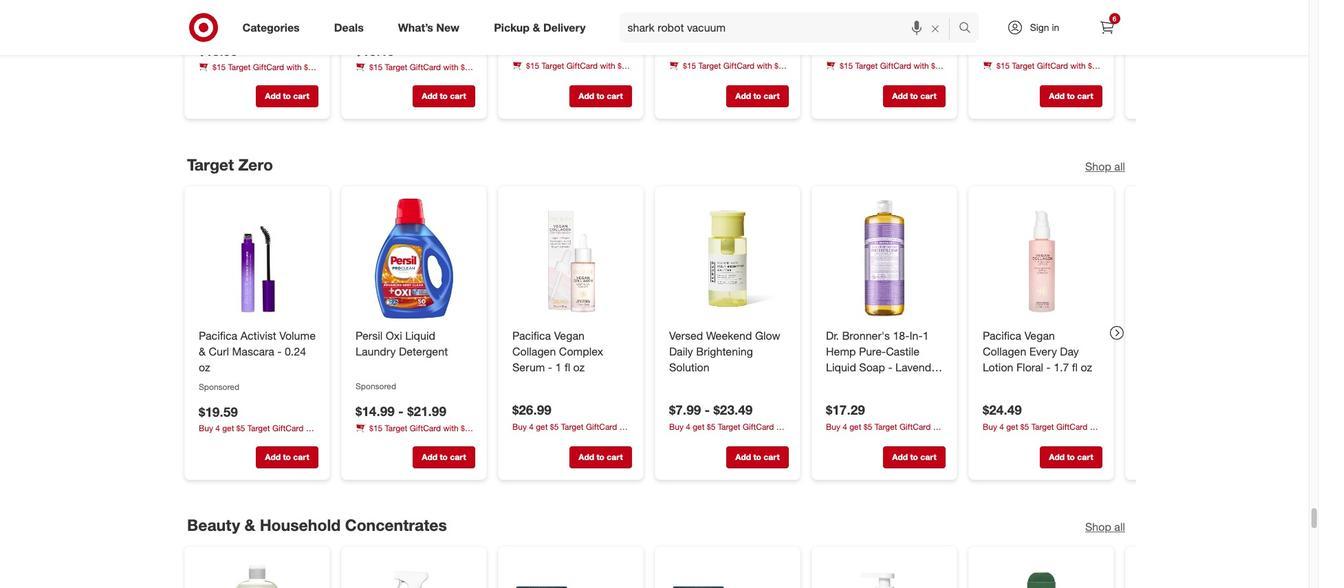 Task type: describe. For each thing, give the bounding box(es) containing it.
beauty for $19.59
[[198, 435, 224, 445]]

target inside the $26.99 buy 4 get $5 target giftcard on beauty & personal care
[[561, 421, 583, 432]]

giftcard inside $24.49 buy 4 get $5 target giftcard on beauty & personal care
[[1056, 421, 1088, 432]]

new
[[436, 20, 460, 34]]

on for $17.29
[[933, 421, 942, 432]]

on for $26.99
[[619, 421, 629, 432]]

get inside $7.99 - $23.49 buy 4 get $5 target giftcard on beauty & personal care
[[693, 421, 704, 432]]

complex
[[559, 344, 603, 358]]

4 for $17.29
[[843, 421, 847, 432]]

$23.49
[[713, 402, 753, 418]]

18-
[[893, 329, 909, 342]]

beauty
[[187, 515, 240, 535]]

- inside pacifica vegan collagen complex serum - 1 fl oz
[[548, 360, 552, 374]]

pure-
[[859, 344, 886, 358]]

what's new
[[398, 20, 460, 34]]

sign in link
[[995, 12, 1081, 43]]

fl inside dr. bronner's 18-in-1 hemp pure-castile liquid soap - lavender - 32 fl oz
[[849, 376, 854, 389]]

bronner's
[[842, 329, 890, 342]]

fl inside pacifica vegan collagen every day lotion floral - 1.7 fl oz
[[1072, 360, 1078, 374]]

persil oxi liquid laundry detergent link
[[355, 328, 472, 359]]

collagen for $26.99
[[512, 344, 556, 358]]

& inside the pickup & delivery link
[[533, 20, 540, 34]]

pickup & delivery link
[[482, 12, 603, 43]]

& inside $7.99 - $23.49 buy 4 get $5 target giftcard on beauty & personal care
[[697, 433, 702, 444]]

$5 for $26.99
[[550, 421, 559, 432]]

buy 4 get $5 target giftcard on beauty & personal care button for $26.99
[[512, 421, 632, 444]]

in-
[[909, 329, 923, 342]]

get for $17.29
[[849, 421, 861, 432]]

deals link
[[322, 12, 381, 43]]

versed weekend glow daily brightening solution
[[669, 329, 780, 374]]

target zero
[[187, 155, 273, 174]]

personal for $26.99
[[547, 433, 579, 444]]

brightening
[[696, 344, 753, 358]]

care inside $17.29 buy 4 get $5 target giftcard on beauty & personal care
[[895, 433, 911, 444]]

persil
[[355, 329, 382, 342]]

$26.99
[[512, 402, 551, 418]]

6 link
[[1092, 12, 1122, 43]]

- inside the pacifica activist volume & curl mascara - 0.24 oz
[[277, 344, 281, 358]]

$17.29
[[826, 402, 865, 418]]

dr.
[[826, 329, 839, 342]]

1.7
[[1054, 360, 1069, 374]]

on inside $7.99 - $23.49 buy 4 get $5 target giftcard on beauty & personal care
[[776, 421, 785, 432]]

glow
[[755, 329, 780, 342]]

$17.29 buy 4 get $5 target giftcard on beauty & personal care
[[826, 402, 942, 444]]

personal for $17.29
[[861, 433, 893, 444]]

fl inside pacifica vegan collagen complex serum - 1 fl oz
[[564, 360, 570, 374]]

buy for $19.59
[[198, 423, 213, 433]]

& inside the $26.99 buy 4 get $5 target giftcard on beauty & personal care
[[540, 433, 545, 444]]

& right beauty
[[244, 515, 255, 535]]

$5 for $24.49
[[1020, 421, 1029, 432]]

beauty for $24.49
[[983, 433, 1008, 444]]

get for $24.49
[[1006, 421, 1018, 432]]

& inside $19.59 buy 4 get $5 target giftcard on beauty & personal care
[[226, 435, 231, 445]]

beauty & household concentrates
[[187, 515, 447, 535]]

2 $3.89 from the left
[[826, 41, 858, 57]]

sign
[[1030, 21, 1050, 33]]

sponsored up the "$10.19"
[[355, 20, 396, 31]]

activist
[[240, 329, 276, 342]]

concentrates
[[345, 515, 447, 535]]

buy 4 get $5 target giftcard on beauty & personal care button for $19.59
[[198, 422, 318, 445]]

sponsored for $19.59
[[198, 381, 239, 391]]

& inside the pacifica activist volume & curl mascara - 0.24 oz
[[198, 344, 205, 358]]

pacifica activist volume & curl mascara - 0.24 oz link
[[198, 328, 315, 375]]

beauty for $26.99
[[512, 433, 538, 444]]

castile
[[886, 344, 920, 358]]

personal for $24.49
[[1018, 433, 1050, 444]]

$15.99
[[198, 43, 238, 58]]

shop all link for beauty & household concentrates
[[1085, 519, 1125, 535]]

sponsored for $14.99 - $21.99
[[355, 381, 396, 391]]

liquid inside 'persil oxi liquid laundry detergent'
[[405, 329, 435, 342]]

pickup
[[494, 20, 530, 34]]

deals
[[334, 20, 364, 34]]

liquid inside dr. bronner's 18-in-1 hemp pure-castile liquid soap - lavender - 32 fl oz
[[826, 360, 856, 374]]

mascara
[[232, 344, 274, 358]]

1 inside dr. bronner's 18-in-1 hemp pure-castile liquid soap - lavender - 32 fl oz
[[923, 329, 929, 342]]

$14.99
[[355, 403, 394, 419]]

& inside $24.49 buy 4 get $5 target giftcard on beauty & personal care
[[1010, 433, 1016, 444]]

what's new link
[[386, 12, 477, 43]]

care inside the $26.99 buy 4 get $5 target giftcard on beauty & personal care
[[582, 433, 598, 444]]

dr. bronner's 18-in-1 hemp pure-castile liquid soap - lavender - 32 fl oz link
[[826, 328, 943, 389]]

every
[[1029, 344, 1057, 358]]

serum
[[512, 360, 545, 374]]

buy 4 get $5 target giftcard on beauty & personal care button for $7.99 - $23.49
[[669, 421, 789, 444]]

target inside $24.49 buy 4 get $5 target giftcard on beauty & personal care
[[1031, 421, 1054, 432]]

$5 for $19.59
[[236, 423, 245, 433]]

4 inside $7.99 - $23.49 buy 4 get $5 target giftcard on beauty & personal care
[[686, 421, 690, 432]]

$19.59
[[198, 403, 238, 419]]

- inside $7.99 - $23.49 buy 4 get $5 target giftcard on beauty & personal care
[[705, 402, 710, 418]]

weekend
[[706, 329, 752, 342]]

delivery
[[543, 20, 586, 34]]

versed
[[669, 329, 703, 342]]

volume
[[279, 329, 315, 342]]

vegan for $24.49
[[1024, 329, 1055, 342]]

care inside $7.99 - $23.49 buy 4 get $5 target giftcard on beauty & personal care
[[739, 433, 755, 444]]

hemp
[[826, 344, 856, 358]]

categories link
[[231, 12, 317, 43]]

$21.99
[[407, 403, 446, 419]]

4 for $24.49
[[999, 421, 1004, 432]]

pacifica for $24.49
[[983, 329, 1021, 342]]

personal inside $7.99 - $23.49 buy 4 get $5 target giftcard on beauty & personal care
[[704, 433, 736, 444]]

buy for $26.99
[[512, 421, 527, 432]]

all for beauty & household concentrates
[[1114, 520, 1125, 534]]

$19.59 buy 4 get $5 target giftcard on beauty & personal care
[[198, 403, 315, 445]]



Task type: vqa. For each thing, say whether or not it's contained in the screenshot.
GiftCard in $26.99 BUY 4 GET $5 TARGET GIFTCARD ON BEAUTY & PERSONAL CARE
yes



Task type: locate. For each thing, give the bounding box(es) containing it.
get down $24.49
[[1006, 421, 1018, 432]]

detergent
[[399, 344, 448, 358]]

4 inside $19.59 buy 4 get $5 target giftcard on beauty & personal care
[[215, 423, 220, 433]]

2 horizontal spatial fl
[[1072, 360, 1078, 374]]

buy for $24.49
[[983, 421, 997, 432]]

personal inside $19.59 buy 4 get $5 target giftcard on beauty & personal care
[[234, 435, 266, 445]]

pacifica inside pacifica vegan collagen complex serum - 1 fl oz
[[512, 329, 551, 342]]

$5 down $24.49
[[1020, 421, 1029, 432]]

vegan up every
[[1024, 329, 1055, 342]]

beauty inside $24.49 buy 4 get $5 target giftcard on beauty & personal care
[[983, 433, 1008, 444]]

oz inside the pacifica activist volume & curl mascara - 0.24 oz
[[198, 360, 210, 374]]

categories
[[243, 20, 300, 34]]

add to cart
[[265, 91, 309, 101], [422, 91, 466, 101], [578, 91, 623, 101], [735, 91, 780, 101], [892, 91, 936, 101], [1049, 91, 1093, 101], [265, 451, 309, 462], [422, 451, 466, 462], [578, 451, 623, 462], [735, 451, 780, 462], [892, 451, 936, 462], [1049, 451, 1093, 462]]

- inside pacifica vegan collagen every day lotion floral - 1.7 fl oz
[[1046, 360, 1051, 374]]

pacifica activist volume & curl mascara - 0.24 oz image
[[196, 197, 318, 320], [196, 197, 318, 320]]

pacifica vegan collagen every day lotion floral - 1.7 fl oz
[[983, 329, 1092, 374]]

$5 inside $7.99 - $23.49 buy 4 get $5 target giftcard on beauty & personal care
[[707, 421, 715, 432]]

grove co. orange & rosemary multi-purpose cleaner concentrates - 2ct image
[[509, 558, 632, 588], [509, 558, 632, 588]]

4 down $7.99
[[686, 421, 690, 432]]

versed weekend glow daily brightening solution link
[[669, 328, 786, 375]]

search button
[[952, 12, 986, 45]]

1 pacifica from the left
[[198, 329, 237, 342]]

2 vegan from the left
[[1024, 329, 1055, 342]]

dr. bronner's 18-in-1 hemp pure-castile liquid soap - lavender - 32 fl oz
[[826, 329, 941, 389]]

$5 down $26.99
[[550, 421, 559, 432]]

$5 inside the $26.99 buy 4 get $5 target giftcard on beauty & personal care
[[550, 421, 559, 432]]

add to cart button
[[256, 85, 318, 107], [412, 85, 475, 107], [569, 85, 632, 107], [726, 85, 789, 107], [883, 85, 946, 107], [1040, 85, 1102, 107], [256, 446, 318, 468], [412, 446, 475, 468], [569, 446, 632, 468], [726, 446, 789, 468], [883, 446, 946, 468], [1040, 446, 1102, 468]]

oz right 1.7
[[1081, 360, 1092, 374]]

2 shop all link from the top
[[1085, 519, 1125, 535]]

buy inside $24.49 buy 4 get $5 target giftcard on beauty & personal care
[[983, 421, 997, 432]]

$24.49
[[983, 402, 1022, 418]]

2 horizontal spatial $3.89
[[983, 41, 1015, 57]]

1 $3.89 from the left
[[669, 41, 701, 57]]

$7.99 - $23.49 buy 4 get $5 target giftcard on beauty & personal care
[[669, 402, 785, 444]]

pacifica inside pacifica vegan collagen every day lotion floral - 1.7 fl oz
[[983, 329, 1021, 342]]

personal down $23.49
[[704, 433, 736, 444]]

day
[[1060, 344, 1079, 358]]

buy 4 get $5 target giftcard on beauty & personal care button for $17.29
[[826, 421, 946, 444]]

buy down $26.99
[[512, 421, 527, 432]]

buy inside the $26.99 buy 4 get $5 target giftcard on beauty & personal care
[[512, 421, 527, 432]]

oz
[[198, 360, 210, 374], [573, 360, 585, 374], [1081, 360, 1092, 374], [857, 376, 869, 389]]

vegan inside pacifica vegan collagen every day lotion floral - 1.7 fl oz
[[1024, 329, 1055, 342]]

curl
[[208, 344, 229, 358]]

1 horizontal spatial 1
[[923, 329, 929, 342]]

liquid
[[405, 329, 435, 342], [826, 360, 856, 374]]

$10.79
[[512, 41, 551, 57]]

$26.99 buy 4 get $5 target giftcard on beauty & personal care
[[512, 402, 629, 444]]

get down $7.99
[[693, 421, 704, 432]]

collagen up "serum"
[[512, 344, 556, 358]]

pacifica up "serum"
[[512, 329, 551, 342]]

lotion
[[983, 360, 1013, 374]]

1 inside pacifica vegan collagen complex serum - 1 fl oz
[[555, 360, 561, 374]]

1 shop from the top
[[1085, 159, 1111, 173]]

1 vertical spatial liquid
[[826, 360, 856, 374]]

6
[[1113, 14, 1117, 23]]

oz inside pacifica vegan collagen complex serum - 1 fl oz
[[573, 360, 585, 374]]

shop all for beauty & household concentrates
[[1085, 520, 1125, 534]]

beauty down $24.49
[[983, 433, 1008, 444]]

target inside $19.59 buy 4 get $5 target giftcard on beauty & personal care
[[247, 423, 270, 433]]

sponsored up the $14.99
[[355, 381, 396, 391]]

glass reusable cleaning spray bottle - everspring™ image
[[353, 558, 475, 588], [353, 558, 475, 588]]

1 horizontal spatial vegan
[[1024, 329, 1055, 342]]

on
[[619, 421, 629, 432], [776, 421, 785, 432], [933, 421, 942, 432], [1090, 421, 1099, 432], [306, 423, 315, 433]]

get inside $24.49 buy 4 get $5 target giftcard on beauty & personal care
[[1006, 421, 1018, 432]]

personal down $17.29
[[861, 433, 893, 444]]

glass reusable foaming hand soap dispenser - everspring™ image
[[823, 558, 946, 588], [823, 558, 946, 588]]

pacifica activist volume & curl mascara - 0.24 oz
[[198, 329, 315, 374]]

$5 inside $17.29 buy 4 get $5 target giftcard on beauty & personal care
[[864, 421, 872, 432]]

$15 target giftcard with $50 home care purchase button
[[512, 60, 632, 83], [669, 60, 789, 83], [826, 60, 946, 83], [983, 60, 1102, 83], [198, 62, 318, 84], [355, 62, 475, 84], [355, 422, 475, 445]]

what's
[[398, 20, 433, 34]]

personal down $24.49
[[1018, 433, 1050, 444]]

$24.49 buy 4 get $5 target giftcard on beauty & personal care
[[983, 402, 1099, 444]]

0 horizontal spatial liquid
[[405, 329, 435, 342]]

lemon & mint ultra-concentrated all purpose cleaner - 0.42oz/2ct - everspring™ image
[[980, 558, 1102, 588], [980, 558, 1102, 588]]

pacifica vegan collagen complex serum - 1 fl oz link
[[512, 328, 629, 375]]

fl down the complex at the left
[[564, 360, 570, 374]]

& down $17.29
[[854, 433, 859, 444]]

vegan inside pacifica vegan collagen complex serum - 1 fl oz
[[554, 329, 584, 342]]

collagen inside pacifica vegan collagen complex serum - 1 fl oz
[[512, 344, 556, 358]]

buy 4 get $5 target giftcard on beauty & personal care button down $24.49
[[983, 421, 1102, 444]]

add
[[265, 91, 280, 101], [422, 91, 437, 101], [578, 91, 594, 101], [735, 91, 751, 101], [892, 91, 908, 101], [1049, 91, 1065, 101], [265, 451, 280, 462], [422, 451, 437, 462], [578, 451, 594, 462], [735, 451, 751, 462], [892, 451, 908, 462], [1049, 451, 1065, 462]]

care
[[535, 73, 551, 83], [692, 73, 708, 83], [849, 73, 865, 83], [1006, 73, 1022, 83], [222, 74, 238, 84], [379, 74, 395, 84], [582, 433, 598, 444], [739, 433, 755, 444], [895, 433, 911, 444], [1052, 433, 1068, 444], [379, 434, 395, 445], [268, 435, 284, 445]]

shop all
[[1085, 159, 1125, 173], [1085, 520, 1125, 534]]

0.24
[[284, 344, 306, 358]]

liquid up detergent
[[405, 329, 435, 342]]

home
[[512, 73, 533, 83], [669, 73, 690, 83], [826, 73, 847, 83], [983, 73, 1004, 83], [198, 74, 219, 84], [355, 74, 376, 84], [355, 434, 376, 445]]

4 for $19.59
[[215, 423, 220, 433]]

personal for $19.59
[[234, 435, 266, 445]]

0 horizontal spatial fl
[[564, 360, 570, 374]]

giftcard
[[566, 61, 598, 71], [723, 61, 754, 71], [880, 61, 911, 71], [1037, 61, 1068, 71], [253, 62, 284, 73], [410, 62, 441, 73], [586, 421, 617, 432], [743, 421, 774, 432], [899, 421, 931, 432], [1056, 421, 1088, 432], [410, 423, 441, 433], [272, 423, 303, 433]]

liquid down hemp
[[826, 360, 856, 374]]

0 vertical spatial all
[[1114, 159, 1125, 173]]

care inside $24.49 buy 4 get $5 target giftcard on beauty & personal care
[[1052, 433, 1068, 444]]

- left 32
[[826, 376, 830, 389]]

$3.89
[[669, 41, 701, 57], [826, 41, 858, 57], [983, 41, 1015, 57]]

beauty inside $19.59 buy 4 get $5 target giftcard on beauty & personal care
[[198, 435, 224, 445]]

personal
[[547, 433, 579, 444], [704, 433, 736, 444], [861, 433, 893, 444], [1018, 433, 1050, 444], [234, 435, 266, 445]]

$5
[[550, 421, 559, 432], [707, 421, 715, 432], [864, 421, 872, 432], [1020, 421, 1029, 432], [236, 423, 245, 433]]

personal down $26.99
[[547, 433, 579, 444]]

& down $19.59
[[226, 435, 231, 445]]

buy 4 get $5 target giftcard on beauty & personal care button for $24.49
[[983, 421, 1102, 444]]

pacifica for $26.99
[[512, 329, 551, 342]]

sponsored for $15.99
[[198, 20, 239, 31]]

$5 inside $24.49 buy 4 get $5 target giftcard on beauty & personal care
[[1020, 421, 1029, 432]]

target inside $17.29 buy 4 get $5 target giftcard on beauty & personal care
[[875, 421, 897, 432]]

0 horizontal spatial collagen
[[512, 344, 556, 358]]

0 vertical spatial shop all
[[1085, 159, 1125, 173]]

1 vertical spatial all
[[1114, 520, 1125, 534]]

buy down $19.59
[[198, 423, 213, 433]]

1 vegan from the left
[[554, 329, 584, 342]]

get inside $19.59 buy 4 get $5 target giftcard on beauty & personal care
[[222, 423, 234, 433]]

vegan up the complex at the left
[[554, 329, 584, 342]]

shop all link for target zero
[[1085, 159, 1125, 174]]

get for $19.59
[[222, 423, 234, 433]]

floral
[[1016, 360, 1043, 374]]

oz down the complex at the left
[[573, 360, 585, 374]]

beauty for $17.29
[[826, 433, 851, 444]]

household
[[260, 515, 340, 535]]

2 all from the top
[[1114, 520, 1125, 534]]

buy 4 get $5 target giftcard on beauty & personal care button down $17.29
[[826, 421, 946, 444]]

0 vertical spatial liquid
[[405, 329, 435, 342]]

pacifica up "lotion" on the right
[[983, 329, 1021, 342]]

& down $26.99
[[540, 433, 545, 444]]

daily
[[669, 344, 693, 358]]

buy 4 get $5 target giftcard on beauty & personal care button down $19.59
[[198, 422, 318, 445]]

beauty inside $17.29 buy 4 get $5 target giftcard on beauty & personal care
[[826, 433, 851, 444]]

1 vertical spatial shop all
[[1085, 520, 1125, 534]]

solution
[[669, 360, 709, 374]]

1 horizontal spatial fl
[[849, 376, 854, 389]]

collagen
[[512, 344, 556, 358], [983, 344, 1026, 358]]

buy inside $7.99 - $23.49 buy 4 get $5 target giftcard on beauty & personal care
[[669, 421, 683, 432]]

fl
[[564, 360, 570, 374], [1072, 360, 1078, 374], [849, 376, 854, 389]]

1 shop all link from the top
[[1085, 159, 1125, 174]]

beauty down $17.29
[[826, 433, 851, 444]]

shop for beauty & household concentrates
[[1085, 520, 1111, 534]]

$50
[[617, 61, 631, 71], [774, 61, 788, 71], [931, 61, 944, 71], [1088, 61, 1101, 71], [304, 62, 317, 73], [461, 62, 474, 73], [461, 423, 474, 433]]

sponsored up $15.99
[[198, 20, 239, 31]]

buy 4 get $5 target giftcard on beauty & personal care button down $26.99
[[512, 421, 632, 444]]

1 horizontal spatial liquid
[[826, 360, 856, 374]]

pacifica inside the pacifica activist volume & curl mascara - 0.24 oz
[[198, 329, 237, 342]]

shop all for target zero
[[1085, 159, 1125, 173]]

fl right 32
[[849, 376, 854, 389]]

grove co. lemon multi-purpose cleaner concentrate - 2ct image
[[666, 558, 789, 588], [666, 558, 789, 588]]

$15 target giftcard with $50 home care purchase
[[512, 61, 631, 83], [669, 61, 788, 83], [826, 61, 944, 83], [983, 61, 1101, 83], [198, 62, 317, 84], [355, 62, 474, 84], [355, 423, 474, 445]]

0 horizontal spatial pacifica
[[198, 329, 237, 342]]

1 vertical spatial shop all link
[[1085, 519, 1125, 535]]

purchase
[[554, 73, 588, 83], [711, 73, 745, 83], [867, 73, 902, 83], [1024, 73, 1059, 83], [240, 74, 274, 84], [397, 74, 431, 84], [397, 434, 431, 445]]

1 all from the top
[[1114, 159, 1125, 173]]

1 horizontal spatial pacifica
[[512, 329, 551, 342]]

laundry
[[355, 344, 396, 358]]

all for target zero
[[1114, 159, 1125, 173]]

on inside $19.59 buy 4 get $5 target giftcard on beauty & personal care
[[306, 423, 315, 433]]

$5 inside $19.59 buy 4 get $5 target giftcard on beauty & personal care
[[236, 423, 245, 433]]

beauty inside the $26.99 buy 4 get $5 target giftcard on beauty & personal care
[[512, 433, 538, 444]]

& inside $17.29 buy 4 get $5 target giftcard on beauty & personal care
[[854, 433, 859, 444]]

- right soap
[[888, 360, 892, 374]]

4 down $19.59
[[215, 423, 220, 433]]

3 pacifica from the left
[[983, 329, 1021, 342]]

pacifica vegan collagen every day lotion floral - 1.7 fl oz image
[[980, 197, 1102, 320], [980, 197, 1102, 320]]

personal down $19.59
[[234, 435, 266, 445]]

4 inside the $26.99 buy 4 get $5 target giftcard on beauty & personal care
[[529, 421, 533, 432]]

get down $19.59
[[222, 423, 234, 433]]

pacifica vegan collagen every day lotion floral - 1.7 fl oz link
[[983, 328, 1100, 375]]

on for $19.59
[[306, 423, 315, 433]]

lavender
[[895, 360, 941, 374]]

& up $10.79
[[533, 20, 540, 34]]

oz inside pacifica vegan collagen every day lotion floral - 1.7 fl oz
[[1081, 360, 1092, 374]]

2 pacifica from the left
[[512, 329, 551, 342]]

vegan
[[554, 329, 584, 342], [1024, 329, 1055, 342]]

1
[[923, 329, 929, 342], [555, 360, 561, 374]]

0 vertical spatial 1
[[923, 329, 929, 342]]

4 inside $24.49 buy 4 get $5 target giftcard on beauty & personal care
[[999, 421, 1004, 432]]

1 down the complex at the left
[[555, 360, 561, 374]]

dr. bronner's 18-in-1 hemp pure-castile liquid soap - lavender - 32 fl oz image
[[823, 197, 946, 320], [823, 197, 946, 320]]

persil oxi liquid laundry detergent image
[[353, 197, 475, 320], [353, 197, 475, 320]]

buy inside $19.59 buy 4 get $5 target giftcard on beauty & personal care
[[198, 423, 213, 433]]

$5 down $23.49
[[707, 421, 715, 432]]

giftcard inside the $26.99 buy 4 get $5 target giftcard on beauty & personal care
[[586, 421, 617, 432]]

1 horizontal spatial $3.89
[[826, 41, 858, 57]]

search
[[952, 22, 986, 35]]

get inside the $26.99 buy 4 get $5 target giftcard on beauty & personal care
[[536, 421, 548, 432]]

target inside $7.99 - $23.49 buy 4 get $5 target giftcard on beauty & personal care
[[718, 421, 740, 432]]

1 right the 18-
[[923, 329, 929, 342]]

with
[[600, 61, 615, 71], [757, 61, 772, 71], [914, 61, 929, 71], [1070, 61, 1086, 71], [286, 62, 301, 73], [443, 62, 458, 73], [443, 423, 458, 433]]

2 collagen from the left
[[983, 344, 1026, 358]]

- left 0.24
[[277, 344, 281, 358]]

4 inside $17.29 buy 4 get $5 target giftcard on beauty & personal care
[[843, 421, 847, 432]]

buy for $17.29
[[826, 421, 840, 432]]

target
[[541, 61, 564, 71], [698, 61, 721, 71], [855, 61, 878, 71], [1012, 61, 1035, 71], [228, 62, 250, 73], [385, 62, 407, 73], [187, 155, 234, 174], [561, 421, 583, 432], [718, 421, 740, 432], [875, 421, 897, 432], [1031, 421, 1054, 432], [385, 423, 407, 433], [247, 423, 270, 433]]

2 shop all from the top
[[1085, 520, 1125, 534]]

oxi
[[385, 329, 402, 342]]

4 down $17.29
[[843, 421, 847, 432]]

$7.99
[[669, 402, 701, 418]]

on inside $24.49 buy 4 get $5 target giftcard on beauty & personal care
[[1090, 421, 1099, 432]]

$5 for $17.29
[[864, 421, 872, 432]]

1 vertical spatial shop
[[1085, 520, 1111, 534]]

- left 1.7
[[1046, 360, 1051, 374]]

beauty inside $7.99 - $23.49 buy 4 get $5 target giftcard on beauty & personal care
[[669, 433, 694, 444]]

sponsored
[[198, 20, 239, 31], [355, 20, 396, 31], [355, 381, 396, 391], [198, 381, 239, 391]]

0 horizontal spatial 1
[[555, 360, 561, 374]]

$14.99 - $21.99
[[355, 403, 446, 419]]

all
[[1114, 159, 1125, 173], [1114, 520, 1125, 534]]

versed weekend glow daily brightening solution image
[[666, 197, 789, 320], [666, 197, 789, 320]]

1 shop all from the top
[[1085, 159, 1125, 173]]

fl right 1.7
[[1072, 360, 1078, 374]]

collagen up "lotion" on the right
[[983, 344, 1026, 358]]

2 horizontal spatial pacifica
[[983, 329, 1021, 342]]

buy
[[512, 421, 527, 432], [669, 421, 683, 432], [826, 421, 840, 432], [983, 421, 997, 432], [198, 423, 213, 433]]

shop for target zero
[[1085, 159, 1111, 173]]

1 collagen from the left
[[512, 344, 556, 358]]

on inside the $26.99 buy 4 get $5 target giftcard on beauty & personal care
[[619, 421, 629, 432]]

0 horizontal spatial $3.89
[[669, 41, 701, 57]]

$5 down $17.29
[[864, 421, 872, 432]]

giftcard inside $17.29 buy 4 get $5 target giftcard on beauty & personal care
[[899, 421, 931, 432]]

get down $17.29
[[849, 421, 861, 432]]

4 down $24.49
[[999, 421, 1004, 432]]

0 vertical spatial shop
[[1085, 159, 1111, 173]]

buy down $17.29
[[826, 421, 840, 432]]

What can we help you find? suggestions appear below search field
[[620, 12, 962, 43]]

-
[[277, 344, 281, 358], [548, 360, 552, 374], [888, 360, 892, 374], [1046, 360, 1051, 374], [826, 376, 830, 389], [705, 402, 710, 418], [398, 403, 403, 419]]

pacifica vegan collagen complex serum - 1 fl oz
[[512, 329, 603, 374]]

giftcard inside $7.99 - $23.49 buy 4 get $5 target giftcard on beauty & personal care
[[743, 421, 774, 432]]

get inside $17.29 buy 4 get $5 target giftcard on beauty & personal care
[[849, 421, 861, 432]]

oz inside dr. bronner's 18-in-1 hemp pure-castile liquid soap - lavender - 32 fl oz
[[857, 376, 869, 389]]

oz down curl
[[198, 360, 210, 374]]

4 down $26.99
[[529, 421, 533, 432]]

vegan for $26.99
[[554, 329, 584, 342]]

buy inside $17.29 buy 4 get $5 target giftcard on beauty & personal care
[[826, 421, 840, 432]]

collagen inside pacifica vegan collagen every day lotion floral - 1.7 fl oz
[[983, 344, 1026, 358]]

buy 4 get $5 target giftcard on beauty & personal care button
[[512, 421, 632, 444], [669, 421, 789, 444], [826, 421, 946, 444], [983, 421, 1102, 444], [198, 422, 318, 445]]

0 vertical spatial shop all link
[[1085, 159, 1125, 174]]

on for $24.49
[[1090, 421, 1099, 432]]

& left curl
[[198, 344, 205, 358]]

3 $3.89 from the left
[[983, 41, 1015, 57]]

pickup & delivery
[[494, 20, 586, 34]]

get down $26.99
[[536, 421, 548, 432]]

beauty down $19.59
[[198, 435, 224, 445]]

$10.19
[[355, 43, 394, 58]]

pacifica vegan collagen complex serum - 1 fl oz image
[[509, 197, 632, 320], [509, 197, 632, 320]]

collagen for $24.49
[[983, 344, 1026, 358]]

1 horizontal spatial collagen
[[983, 344, 1026, 358]]

personal inside $24.49 buy 4 get $5 target giftcard on beauty & personal care
[[1018, 433, 1050, 444]]

to
[[283, 91, 291, 101], [440, 91, 447, 101], [596, 91, 604, 101], [753, 91, 761, 101], [910, 91, 918, 101], [1067, 91, 1075, 101], [283, 451, 291, 462], [440, 451, 447, 462], [596, 451, 604, 462], [753, 451, 761, 462], [910, 451, 918, 462], [1067, 451, 1075, 462]]

1 vertical spatial 1
[[555, 360, 561, 374]]

- right the $14.99
[[398, 403, 403, 419]]

& down $7.99
[[697, 433, 702, 444]]

$5 down $19.59
[[236, 423, 245, 433]]

beauty down $7.99
[[669, 433, 694, 444]]

pacifica up curl
[[198, 329, 237, 342]]

& down $24.49
[[1010, 433, 1016, 444]]

zero
[[238, 155, 273, 174]]

0 horizontal spatial vegan
[[554, 329, 584, 342]]

oz down soap
[[857, 376, 869, 389]]

shop
[[1085, 159, 1111, 173], [1085, 520, 1111, 534]]

persil oxi liquid laundry detergent
[[355, 329, 448, 358]]

- right "serum"
[[548, 360, 552, 374]]

2 shop from the top
[[1085, 520, 1111, 534]]

seventh generation lemon chamomile multi-surface cleaner concentrate - 23.1 fl oz image
[[196, 558, 318, 588], [196, 558, 318, 588]]

care inside $19.59 buy 4 get $5 target giftcard on beauty & personal care
[[268, 435, 284, 445]]

buy down $7.99
[[669, 421, 683, 432]]

giftcard inside $19.59 buy 4 get $5 target giftcard on beauty & personal care
[[272, 423, 303, 433]]

personal inside $17.29 buy 4 get $5 target giftcard on beauty & personal care
[[861, 433, 893, 444]]

sign in
[[1030, 21, 1060, 33]]

&
[[533, 20, 540, 34], [198, 344, 205, 358], [540, 433, 545, 444], [697, 433, 702, 444], [854, 433, 859, 444], [1010, 433, 1016, 444], [226, 435, 231, 445], [244, 515, 255, 535]]

on inside $17.29 buy 4 get $5 target giftcard on beauty & personal care
[[933, 421, 942, 432]]

personal inside the $26.99 buy 4 get $5 target giftcard on beauty & personal care
[[547, 433, 579, 444]]

buy down $24.49
[[983, 421, 997, 432]]

get for $26.99
[[536, 421, 548, 432]]

32
[[833, 376, 845, 389]]

soap
[[859, 360, 885, 374]]

sponsored up $19.59
[[198, 381, 239, 391]]

buy 4 get $5 target giftcard on beauty & personal care button down $23.49
[[669, 421, 789, 444]]

- right $7.99
[[705, 402, 710, 418]]

beauty down $26.99
[[512, 433, 538, 444]]

in
[[1052, 21, 1060, 33]]

4 for $26.99
[[529, 421, 533, 432]]



